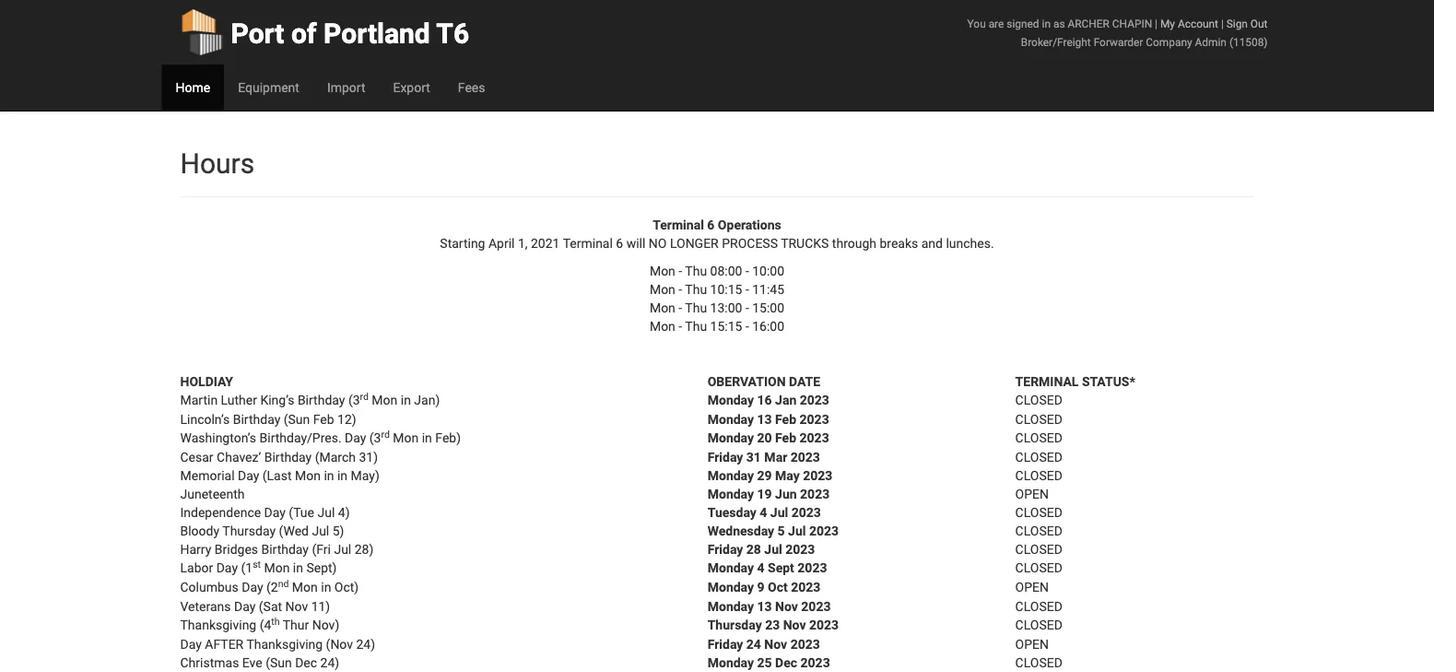 Task type: locate. For each thing, give the bounding box(es) containing it.
0 vertical spatial (3
[[348, 393, 360, 408]]

29
[[757, 468, 772, 483]]

2023 for wednesday 5 jul 2023
[[809, 523, 839, 538]]

- left 10:00
[[746, 263, 749, 278]]

starting
[[440, 236, 485, 251]]

24) right (nov at left bottom
[[356, 636, 375, 652]]

friday for friday 28 jul 2023
[[708, 542, 743, 557]]

nov down oct
[[775, 599, 798, 614]]

luther
[[221, 393, 257, 408]]

0 horizontal spatial (3
[[348, 393, 360, 408]]

2023 for monday 13 feb 2023
[[800, 412, 829, 427]]

monday 9 oct 2023
[[708, 580, 821, 595]]

in inside columbus day (2 nd mon in oct)
[[321, 580, 331, 595]]

martin luther king's birthday (3 rd mon in jan)
[[180, 391, 440, 408]]

- right 10:15
[[746, 282, 749, 297]]

2 13 from the top
[[757, 599, 772, 614]]

(sun down day after thanksgiving (nov 24)
[[266, 655, 292, 670]]

11 closed from the top
[[1015, 618, 1063, 633]]

obervation date
[[708, 374, 820, 389]]

1 vertical spatial 6
[[616, 236, 623, 251]]

holdiay
[[180, 374, 233, 389]]

6 left will
[[616, 236, 623, 251]]

0 horizontal spatial thursday
[[222, 523, 276, 538]]

monday for monday 25 dec 2023
[[708, 655, 754, 670]]

7 closed from the top
[[1015, 523, 1063, 538]]

export
[[393, 80, 430, 95]]

1 vertical spatial 24)
[[320, 655, 339, 670]]

obervation
[[708, 374, 786, 389]]

(2
[[266, 580, 278, 595]]

13
[[757, 412, 772, 427], [757, 599, 772, 614]]

6 closed from the top
[[1015, 505, 1063, 520]]

open for monday 9 oct 2023
[[1015, 580, 1049, 595]]

jan)
[[414, 393, 440, 408]]

in inside you are signed in as archer chapin | my account | sign out broker/freight forwarder company admin (11508)
[[1042, 17, 1051, 30]]

(3 up '12)'
[[348, 393, 360, 408]]

tuesday
[[708, 505, 757, 520]]

veterans day (sat nov 11)
[[180, 599, 330, 614]]

closed for friday 28 jul 2023
[[1015, 542, 1063, 557]]

|
[[1155, 17, 1158, 30], [1221, 17, 1224, 30]]

| left my
[[1155, 17, 1158, 30]]

(sun up birthday/pres.
[[284, 412, 310, 427]]

jun
[[775, 486, 797, 501]]

0 vertical spatial rd
[[360, 391, 369, 402]]

1 vertical spatial friday
[[708, 542, 743, 557]]

3 friday from the top
[[708, 636, 743, 652]]

(fri
[[312, 542, 331, 557]]

- left 10:15
[[679, 282, 682, 297]]

0 vertical spatial open
[[1015, 486, 1049, 501]]

(3
[[348, 393, 360, 408], [369, 430, 381, 446]]

date
[[789, 374, 820, 389]]

0 horizontal spatial |
[[1155, 17, 1158, 30]]

(3 inside washington's birthday/pres. day (3 rd mon in feb)
[[369, 430, 381, 446]]

friday down the wednesday
[[708, 542, 743, 557]]

day inside labor day (1 st mon in sept)
[[216, 560, 238, 576]]

monday for monday 4 sept 2023
[[708, 560, 754, 576]]

2 dec from the left
[[775, 655, 797, 670]]

1 horizontal spatial 24)
[[356, 636, 375, 652]]

thanksgiving down the thur
[[246, 636, 323, 652]]

9 closed from the top
[[1015, 560, 1063, 576]]

5 monday from the top
[[708, 486, 754, 501]]

5 closed from the top
[[1015, 468, 1063, 483]]

6
[[707, 217, 715, 232], [616, 236, 623, 251]]

day down the chavez'
[[238, 468, 259, 483]]

1 friday from the top
[[708, 449, 743, 465]]

1 vertical spatial (3
[[369, 430, 381, 446]]

terminal 6 operations starting april 1, 2021 terminal 6 will no longer process trucks through breaks and lunches.
[[440, 217, 994, 251]]

0 horizontal spatial 6
[[616, 236, 623, 251]]

2 friday from the top
[[708, 542, 743, 557]]

24)
[[356, 636, 375, 652], [320, 655, 339, 670]]

1 vertical spatial 4
[[757, 560, 765, 576]]

2023 for monday 29 may 2023
[[803, 468, 833, 483]]

thu down longer on the top of the page
[[685, 263, 707, 278]]

through
[[832, 236, 877, 251]]

nov for monday
[[775, 599, 798, 614]]

feb for monday 13 feb 2023
[[775, 412, 796, 427]]

april
[[488, 236, 515, 251]]

4 down 19
[[760, 505, 767, 520]]

feb down "jan"
[[775, 412, 796, 427]]

wednesday
[[708, 523, 774, 538]]

13 for nov
[[757, 599, 772, 614]]

cesar chavez' birthday (march 31)
[[180, 449, 378, 465]]

0 vertical spatial (sun
[[284, 412, 310, 427]]

1 vertical spatial 13
[[757, 599, 772, 614]]

- left "15:15"
[[679, 318, 682, 334]]

birthday
[[298, 393, 345, 408], [233, 412, 280, 427], [264, 449, 312, 465], [261, 542, 309, 557]]

thur
[[283, 618, 309, 633]]

mon
[[650, 263, 676, 278], [650, 282, 676, 297], [650, 300, 676, 315], [650, 318, 676, 334], [372, 393, 398, 408], [393, 430, 419, 446], [295, 468, 321, 483], [264, 560, 290, 576], [292, 580, 318, 595]]

breaks
[[880, 236, 918, 251]]

28)
[[355, 542, 374, 557]]

tuesday 4 jul 2023
[[708, 505, 821, 520]]

thursday up 24
[[708, 618, 762, 633]]

8 closed from the top
[[1015, 542, 1063, 557]]

12)
[[337, 412, 356, 427]]

day up bloody thursday (wed jul 5)
[[264, 505, 286, 520]]

memorial day (last mon in in may)
[[180, 468, 380, 483]]

1 horizontal spatial rd
[[381, 429, 390, 440]]

4
[[760, 505, 767, 520], [757, 560, 765, 576]]

1 thu from the top
[[685, 263, 707, 278]]

thu left 13:00
[[685, 300, 707, 315]]

as
[[1053, 17, 1065, 30]]

24) for christmas eve (sun dec 24)
[[320, 655, 339, 670]]

13 down monday 9 oct 2023
[[757, 599, 772, 614]]

8 monday from the top
[[708, 599, 754, 614]]

10 closed from the top
[[1015, 599, 1063, 614]]

mon inside columbus day (2 nd mon in oct)
[[292, 580, 318, 595]]

0 vertical spatial 24)
[[356, 636, 375, 652]]

day up thanksgiving (4 th thur nov)
[[234, 599, 256, 614]]

thu left "15:15"
[[685, 318, 707, 334]]

24) for day after thanksgiving (nov 24)
[[356, 636, 375, 652]]

day inside columbus day (2 nd mon in oct)
[[242, 580, 263, 595]]

closed for monday 4 sept 2023
[[1015, 560, 1063, 576]]

feb right 20
[[775, 430, 796, 446]]

signed
[[1007, 17, 1039, 30]]

nov for thursday
[[783, 618, 806, 633]]

will
[[626, 236, 646, 251]]

4 monday from the top
[[708, 468, 754, 483]]

13 down 16
[[757, 412, 772, 427]]

veterans
[[180, 599, 231, 614]]

port
[[231, 17, 284, 50]]

31
[[746, 449, 761, 465]]

10:00
[[752, 263, 784, 278]]

3 monday from the top
[[708, 430, 754, 446]]

home button
[[162, 65, 224, 111]]

7 monday from the top
[[708, 580, 754, 595]]

friday for friday 24 nov 2023
[[708, 636, 743, 652]]

0 horizontal spatial rd
[[360, 391, 369, 402]]

0 vertical spatial 6
[[707, 217, 715, 232]]

monday for monday 20 feb 2023
[[708, 430, 754, 446]]

(sun for eve
[[266, 655, 292, 670]]

3 open from the top
[[1015, 636, 1049, 652]]

open for friday 24 nov 2023
[[1015, 636, 1049, 652]]

0 vertical spatial 4
[[760, 505, 767, 520]]

rd inside the martin luther king's birthday (3 rd mon in jan)
[[360, 391, 369, 402]]

dec right 25
[[775, 655, 797, 670]]

20
[[757, 430, 772, 446]]

nov up the thur
[[285, 599, 308, 614]]

(3 up 31)
[[369, 430, 381, 446]]

0 vertical spatial thanksgiving
[[180, 618, 256, 633]]

terminal right 2021
[[563, 236, 613, 251]]

jul left the 4)
[[318, 505, 335, 520]]

friday left 24
[[708, 636, 743, 652]]

status*
[[1082, 374, 1135, 389]]

day for (1
[[216, 560, 238, 576]]

9 monday from the top
[[708, 655, 754, 670]]

jul right '5'
[[788, 523, 806, 538]]

2 closed from the top
[[1015, 412, 1063, 427]]

0 horizontal spatial dec
[[295, 655, 317, 670]]

chapin
[[1112, 17, 1152, 30]]

thanksgiving up the after
[[180, 618, 256, 633]]

1 vertical spatial open
[[1015, 580, 1049, 595]]

feb up washington's birthday/pres. day (3 rd mon in feb)
[[313, 412, 334, 427]]

0 vertical spatial thursday
[[222, 523, 276, 538]]

1 monday from the top
[[708, 393, 754, 408]]

jul up '5'
[[770, 505, 788, 520]]

2 vertical spatial friday
[[708, 636, 743, 652]]

closed
[[1015, 393, 1063, 408], [1015, 412, 1063, 427], [1015, 430, 1063, 446], [1015, 449, 1063, 465], [1015, 468, 1063, 483], [1015, 505, 1063, 520], [1015, 523, 1063, 538], [1015, 542, 1063, 557], [1015, 560, 1063, 576], [1015, 599, 1063, 614], [1015, 618, 1063, 633], [1015, 655, 1063, 670]]

0 horizontal spatial 24)
[[320, 655, 339, 670]]

jul down 5)
[[334, 542, 351, 557]]

bloody thursday (wed jul 5)
[[180, 523, 344, 538]]

day left (1
[[216, 560, 238, 576]]

jul down wednesday 5 jul 2023
[[764, 542, 782, 557]]

in inside washington's birthday/pres. day (3 rd mon in feb)
[[422, 430, 432, 446]]

6 monday from the top
[[708, 560, 754, 576]]

independence day (tue jul 4)
[[180, 505, 350, 520]]

24) down (nov at left bottom
[[320, 655, 339, 670]]

1 horizontal spatial 6
[[707, 217, 715, 232]]

terminal up longer on the top of the page
[[653, 217, 704, 232]]

2 vertical spatial open
[[1015, 636, 1049, 652]]

home
[[176, 80, 210, 95]]

1 horizontal spatial |
[[1221, 17, 1224, 30]]

washington's
[[180, 430, 256, 446]]

1 open from the top
[[1015, 486, 1049, 501]]

birthday up '12)'
[[298, 393, 345, 408]]

closed for monday 16 jan 2023
[[1015, 393, 1063, 408]]

| left sign
[[1221, 17, 1224, 30]]

birthday down (wed at the bottom of page
[[261, 542, 309, 557]]

my
[[1160, 17, 1175, 30]]

day down '12)'
[[345, 430, 366, 446]]

1 dec from the left
[[295, 655, 317, 670]]

1 13 from the top
[[757, 412, 772, 427]]

6 up longer on the top of the page
[[707, 217, 715, 232]]

equipment
[[238, 80, 299, 95]]

nov right 23
[[783, 618, 806, 633]]

fees button
[[444, 65, 499, 111]]

birthday/pres.
[[259, 430, 342, 446]]

1 vertical spatial (sun
[[266, 655, 292, 670]]

port of portland t6 link
[[180, 0, 469, 65]]

4 closed from the top
[[1015, 449, 1063, 465]]

port of portland t6
[[231, 17, 469, 50]]

thu left 10:15
[[685, 282, 707, 297]]

1 vertical spatial thursday
[[708, 618, 762, 633]]

open for monday 19 jun 2023
[[1015, 486, 1049, 501]]

2 monday from the top
[[708, 412, 754, 427]]

0 vertical spatial terminal
[[653, 217, 704, 232]]

0 horizontal spatial terminal
[[563, 236, 613, 251]]

monday 25 dec 2023
[[708, 655, 830, 670]]

rd inside washington's birthday/pres. day (3 rd mon in feb)
[[381, 429, 390, 440]]

terminal
[[653, 217, 704, 232], [563, 236, 613, 251]]

- right "15:15"
[[746, 318, 749, 334]]

1 horizontal spatial dec
[[775, 655, 797, 670]]

2 | from the left
[[1221, 17, 1224, 30]]

oct)
[[334, 580, 359, 595]]

day for (sat
[[234, 599, 256, 614]]

day up veterans day (sat nov 11) on the left of page
[[242, 580, 263, 595]]

0 vertical spatial friday
[[708, 449, 743, 465]]

1 horizontal spatial (3
[[369, 430, 381, 446]]

1 closed from the top
[[1015, 393, 1063, 408]]

2023 for thursday 23 nov 2023
[[809, 618, 839, 633]]

export button
[[379, 65, 444, 111]]

3 closed from the top
[[1015, 430, 1063, 446]]

13 for feb
[[757, 412, 772, 427]]

2021
[[531, 236, 560, 251]]

columbus day (2 nd mon in oct)
[[180, 578, 359, 595]]

1 vertical spatial rd
[[381, 429, 390, 440]]

nov down "thursday 23 nov 2023"
[[764, 636, 787, 652]]

1 horizontal spatial thursday
[[708, 618, 762, 633]]

4 down friday 28 jul 2023
[[757, 560, 765, 576]]

15:15
[[710, 318, 742, 334]]

thursday up bridges
[[222, 523, 276, 538]]

cesar
[[180, 449, 213, 465]]

mon inside washington's birthday/pres. day (3 rd mon in feb)
[[393, 430, 419, 446]]

dec down day after thanksgiving (nov 24)
[[295, 655, 317, 670]]

closed for friday 31 mar 2023
[[1015, 449, 1063, 465]]

in
[[1042, 17, 1051, 30], [401, 393, 411, 408], [422, 430, 432, 446], [324, 468, 334, 483], [337, 468, 348, 483], [293, 560, 303, 576], [321, 580, 331, 595]]

2 open from the top
[[1015, 580, 1049, 595]]

mon - thu 08:00 - 10:00 mon - thu 10:15 - 11:45 mon - thu 13:00 - 15:00 mon - thu 15:15 - 16:00
[[650, 263, 784, 334]]

12 closed from the top
[[1015, 655, 1063, 670]]

thanksgiving inside thanksgiving (4 th thur nov)
[[180, 618, 256, 633]]

friday left 31 on the bottom of the page
[[708, 449, 743, 465]]

1 horizontal spatial terminal
[[653, 217, 704, 232]]

monday
[[708, 393, 754, 408], [708, 412, 754, 427], [708, 430, 754, 446], [708, 468, 754, 483], [708, 486, 754, 501], [708, 560, 754, 576], [708, 580, 754, 595], [708, 599, 754, 614], [708, 655, 754, 670]]

0 vertical spatial 13
[[757, 412, 772, 427]]



Task type: describe. For each thing, give the bounding box(es) containing it.
king's
[[260, 393, 294, 408]]

portland
[[324, 17, 430, 50]]

eve
[[242, 655, 262, 670]]

closed for monday 13 feb 2023
[[1015, 412, 1063, 427]]

3 thu from the top
[[685, 300, 707, 315]]

company
[[1146, 35, 1192, 48]]

(march
[[315, 449, 356, 465]]

you are signed in as archer chapin | my account | sign out broker/freight forwarder company admin (11508)
[[967, 17, 1268, 48]]

2023 for monday 16 jan 2023
[[800, 393, 829, 408]]

13:00
[[710, 300, 742, 315]]

5
[[778, 523, 785, 538]]

1,
[[518, 236, 528, 251]]

oct
[[768, 580, 788, 595]]

2023 for friday 31 mar 2023
[[791, 449, 820, 465]]

1 vertical spatial terminal
[[563, 236, 613, 251]]

closed for monday 20 feb 2023
[[1015, 430, 1063, 446]]

4 for tuesday
[[760, 505, 767, 520]]

31)
[[359, 449, 378, 465]]

mon inside the martin luther king's birthday (3 rd mon in jan)
[[372, 393, 398, 408]]

christmas
[[180, 655, 239, 670]]

birthday down "luther" at the left of the page
[[233, 412, 280, 427]]

10:15
[[710, 282, 742, 297]]

(3 inside the martin luther king's birthday (3 rd mon in jan)
[[348, 393, 360, 408]]

(4
[[260, 618, 271, 633]]

longer
[[670, 236, 719, 251]]

11)
[[311, 599, 330, 614]]

16
[[757, 393, 772, 408]]

terminal
[[1015, 374, 1079, 389]]

2 thu from the top
[[685, 282, 707, 297]]

(nov
[[326, 636, 353, 652]]

labor day (1 st mon in sept)
[[180, 559, 337, 576]]

25
[[757, 655, 772, 670]]

feb for monday 20 feb 2023
[[775, 430, 796, 446]]

monday for monday 16 jan 2023
[[708, 393, 754, 408]]

thanksgiving (4 th thur nov)
[[180, 616, 339, 633]]

(tue
[[289, 505, 314, 520]]

mar
[[764, 449, 787, 465]]

2023 for monday 25 dec 2023
[[801, 655, 830, 670]]

lunches.
[[946, 236, 994, 251]]

nov)
[[312, 618, 339, 633]]

sign
[[1227, 17, 1248, 30]]

day for (2
[[242, 580, 263, 595]]

closed for thursday 23 nov 2023
[[1015, 618, 1063, 633]]

closed for monday 29 may 2023
[[1015, 468, 1063, 483]]

24
[[746, 636, 761, 652]]

my account link
[[1160, 17, 1219, 30]]

no
[[649, 236, 667, 251]]

- left 15:00
[[746, 300, 749, 315]]

admin
[[1195, 35, 1227, 48]]

of
[[291, 17, 317, 50]]

day inside washington's birthday/pres. day (3 rd mon in feb)
[[345, 430, 366, 446]]

jul left 5)
[[312, 523, 329, 538]]

2023 for friday 24 nov 2023
[[791, 636, 820, 652]]

may
[[775, 468, 800, 483]]

day for (last
[[238, 468, 259, 483]]

broker/freight
[[1021, 35, 1091, 48]]

monday 19 jun 2023
[[708, 486, 830, 501]]

monday 16 jan 2023
[[708, 393, 829, 408]]

2023 for monday 4 sept 2023
[[798, 560, 827, 576]]

lincoln's birthday (sun feb 12)
[[180, 412, 356, 427]]

harry
[[180, 542, 211, 557]]

monday 13 nov 2023
[[708, 599, 834, 614]]

account
[[1178, 17, 1219, 30]]

day up christmas
[[180, 636, 202, 652]]

2023 for friday 28 jul 2023
[[786, 542, 815, 557]]

4 for monday
[[757, 560, 765, 576]]

st
[[253, 559, 261, 570]]

birthday inside the martin luther king's birthday (3 rd mon in jan)
[[298, 393, 345, 408]]

monday for monday 19 jun 2023
[[708, 486, 754, 501]]

chavez'
[[217, 449, 261, 465]]

friday 24 nov 2023
[[708, 636, 820, 652]]

terminal status*
[[1015, 374, 1135, 389]]

4 thu from the top
[[685, 318, 707, 334]]

mon inside labor day (1 st mon in sept)
[[264, 560, 290, 576]]

independence
[[180, 505, 261, 520]]

closed for tuesday 4 jul 2023
[[1015, 505, 1063, 520]]

monday for monday 13 feb 2023
[[708, 412, 754, 427]]

process
[[722, 236, 778, 251]]

monday for monday 9 oct 2023
[[708, 580, 754, 595]]

4)
[[338, 505, 350, 520]]

hours
[[180, 147, 255, 180]]

monday 4 sept 2023
[[708, 560, 827, 576]]

friday for friday 31 mar 2023
[[708, 449, 743, 465]]

closed for monday 25 dec 2023
[[1015, 655, 1063, 670]]

sept)
[[306, 560, 337, 576]]

monday for monday 13 nov 2023
[[708, 599, 754, 614]]

2023 for monday 9 oct 2023
[[791, 580, 821, 595]]

15:00
[[752, 300, 784, 315]]

wednesday 5 jul 2023
[[708, 523, 839, 538]]

birthday up memorial day (last mon in in may)
[[264, 449, 312, 465]]

2023 for monday 19 jun 2023
[[800, 486, 830, 501]]

9
[[757, 580, 765, 595]]

- left 13:00
[[679, 300, 682, 315]]

monday 20 feb 2023
[[708, 430, 829, 446]]

monday for monday 29 may 2023
[[708, 468, 754, 483]]

(sun for birthday
[[284, 412, 310, 427]]

2023 for monday 20 feb 2023
[[800, 430, 829, 446]]

sign out link
[[1227, 17, 1268, 30]]

(1
[[241, 560, 253, 576]]

lincoln's
[[180, 412, 230, 427]]

19
[[757, 486, 772, 501]]

23
[[765, 618, 780, 633]]

closed for wednesday 5 jul 2023
[[1015, 523, 1063, 538]]

day for (tue
[[264, 505, 286, 520]]

closed for monday 13 nov 2023
[[1015, 599, 1063, 614]]

28
[[746, 542, 761, 557]]

you
[[967, 17, 986, 30]]

friday 31 mar 2023
[[708, 449, 820, 465]]

08:00
[[710, 263, 742, 278]]

in inside labor day (1 st mon in sept)
[[293, 560, 303, 576]]

16:00
[[752, 318, 784, 334]]

martin
[[180, 393, 218, 408]]

bridges
[[215, 542, 258, 557]]

after
[[205, 636, 244, 652]]

nov for friday
[[764, 636, 787, 652]]

are
[[989, 17, 1004, 30]]

import button
[[313, 65, 379, 111]]

2023 for monday 13 nov 2023
[[801, 599, 831, 614]]

equipment button
[[224, 65, 313, 111]]

sept
[[768, 560, 794, 576]]

2023 for tuesday 4 jul 2023
[[792, 505, 821, 520]]

1 | from the left
[[1155, 17, 1158, 30]]

1 vertical spatial thanksgiving
[[246, 636, 323, 652]]

11:45
[[752, 282, 784, 297]]

in inside the martin luther king's birthday (3 rd mon in jan)
[[401, 393, 411, 408]]

- down longer on the top of the page
[[679, 263, 682, 278]]

labor
[[180, 560, 213, 576]]



Task type: vqa. For each thing, say whether or not it's contained in the screenshot.


